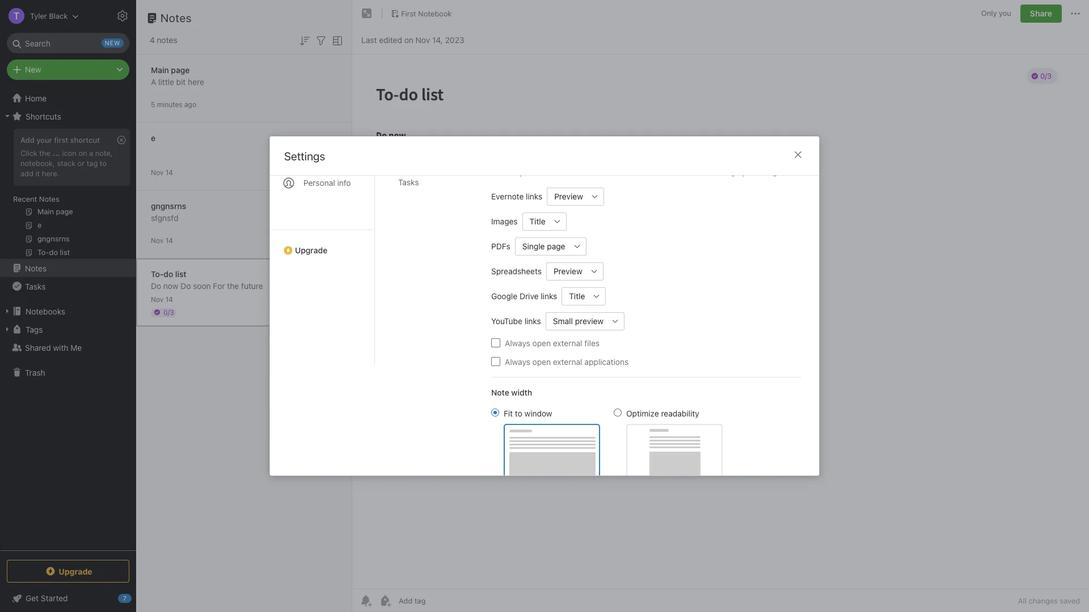 Task type: describe. For each thing, give the bounding box(es) containing it.
drive
[[520, 292, 539, 301]]

always open external applications
[[505, 357, 629, 367]]

3 14 from the top
[[165, 295, 173, 304]]

to inside option group
[[515, 409, 523, 418]]

close image
[[792, 148, 805, 162]]

shared with me
[[25, 343, 82, 353]]

trash link
[[0, 364, 136, 382]]

new
[[25, 65, 41, 74]]

nov down sfgnsfd
[[151, 236, 164, 245]]

single
[[523, 242, 545, 251]]

with
[[53, 343, 68, 353]]

your for default
[[520, 168, 535, 177]]

note window element
[[352, 0, 1090, 613]]

add
[[20, 169, 33, 178]]

last
[[361, 35, 377, 45]]

open for always open external applications
[[533, 357, 551, 367]]

open for always open external files
[[533, 338, 551, 348]]

window
[[525, 409, 552, 418]]

single page
[[523, 242, 565, 251]]

preview for evernote links
[[555, 192, 583, 201]]

optimize readability
[[626, 409, 700, 418]]

expand tags image
[[3, 325, 12, 334]]

attachments.
[[644, 168, 689, 177]]

on inside the note window element
[[404, 35, 414, 45]]

notebook
[[418, 9, 452, 18]]

settings image
[[116, 9, 129, 23]]

fit
[[504, 409, 513, 418]]

minutes
[[157, 100, 183, 109]]

first notebook button
[[387, 6, 456, 22]]

youtube links
[[491, 317, 541, 326]]

for
[[213, 281, 225, 291]]

preview button for spreadsheets
[[546, 262, 585, 281]]

options?
[[738, 168, 769, 177]]

new button
[[7, 60, 129, 80]]

icon on a note, notebook, stack or tag to add it here.
[[20, 149, 113, 178]]

spreadsheets
[[491, 267, 542, 276]]

shared
[[25, 343, 51, 353]]

the inside group
[[39, 149, 50, 158]]

single page button
[[515, 237, 568, 256]]

links down drive
[[525, 317, 541, 326]]

preview for spreadsheets
[[554, 267, 583, 276]]

Always open external files checkbox
[[491, 339, 500, 348]]

readability
[[661, 409, 700, 418]]

Always open external applications checkbox
[[491, 357, 500, 367]]

click
[[20, 149, 37, 158]]

upgrade for the left upgrade popup button
[[59, 567, 92, 577]]

ago
[[184, 100, 196, 109]]

2 vertical spatial notes
[[25, 264, 47, 273]]

Choose default view option for Google Drive links field
[[562, 287, 606, 306]]

preview
[[575, 317, 604, 326]]

share button
[[1021, 5, 1062, 23]]

here.
[[42, 169, 59, 178]]

bit
[[176, 77, 186, 87]]

default
[[537, 168, 561, 177]]

Choose default view option for Evernote links field
[[547, 188, 604, 206]]

note,
[[95, 149, 113, 158]]

tasks tab
[[389, 173, 473, 192]]

option group containing fit to window
[[491, 408, 723, 480]]

tags button
[[0, 321, 136, 339]]

trash
[[25, 368, 45, 378]]

14,
[[432, 35, 443, 45]]

stack
[[57, 159, 76, 168]]

little
[[158, 77, 174, 87]]

Note Editor text field
[[352, 54, 1090, 590]]

here
[[188, 77, 204, 87]]

title for google drive links
[[569, 292, 585, 301]]

4 notes
[[150, 35, 177, 45]]

main
[[151, 65, 169, 75]]

Fit to window radio
[[491, 409, 499, 417]]

info
[[337, 178, 351, 188]]

title for images
[[530, 217, 546, 226]]

future
[[241, 281, 263, 291]]

list
[[175, 269, 186, 279]]

icon
[[62, 149, 77, 158]]

to inside icon on a note, notebook, stack or tag to add it here.
[[100, 159, 107, 168]]

shortcuts
[[26, 112, 61, 121]]

always for always open external files
[[505, 338, 531, 348]]

only
[[982, 9, 997, 18]]

last edited on nov 14, 2023
[[361, 35, 464, 45]]

youtube
[[491, 317, 523, 326]]

notes
[[157, 35, 177, 45]]

are
[[712, 168, 723, 177]]

5
[[151, 100, 155, 109]]

tag
[[87, 159, 98, 168]]

recent
[[13, 195, 37, 204]]

images
[[491, 217, 518, 226]]

2 do from the left
[[181, 281, 191, 291]]

small preview
[[553, 317, 604, 326]]

views
[[563, 168, 582, 177]]

or
[[78, 159, 85, 168]]

it
[[35, 169, 40, 178]]

Choose default view option for Spreadsheets field
[[546, 262, 604, 281]]

preview button for evernote links
[[547, 188, 586, 206]]

nov up 0/3
[[151, 295, 164, 304]]

links left and
[[612, 168, 627, 177]]

always open external files
[[505, 338, 600, 348]]

settings
[[284, 150, 325, 163]]

now
[[163, 281, 178, 291]]

and
[[629, 168, 642, 177]]

upgrade for the top upgrade popup button
[[295, 246, 328, 255]]

3 nov 14 from the top
[[151, 295, 173, 304]]

always for always open external applications
[[505, 357, 531, 367]]

evernote
[[491, 192, 524, 201]]

choose
[[491, 168, 518, 177]]

tasks button
[[0, 277, 136, 296]]

optimize
[[626, 409, 659, 418]]

group containing add your first shortcut
[[0, 125, 136, 264]]



Task type: vqa. For each thing, say whether or not it's contained in the screenshot.
underline icon
no



Task type: locate. For each thing, give the bounding box(es) containing it.
upgrade button
[[270, 230, 375, 260], [7, 561, 129, 583]]

0/3
[[163, 308, 174, 317]]

first
[[54, 136, 68, 145]]

0 vertical spatial nov 14
[[151, 168, 173, 177]]

1 horizontal spatial upgrade button
[[270, 230, 375, 260]]

0 horizontal spatial on
[[79, 149, 87, 158]]

0 horizontal spatial tasks
[[25, 282, 46, 291]]

expand notebooks image
[[3, 307, 12, 316]]

title button
[[522, 213, 549, 231], [562, 287, 588, 306]]

your for first
[[36, 136, 52, 145]]

gngnsrns sfgnsfd
[[151, 201, 186, 223]]

nov 14 for gngnsrns
[[151, 236, 173, 245]]

1 vertical spatial preview
[[554, 267, 583, 276]]

nov 14 for e
[[151, 168, 173, 177]]

note width
[[491, 388, 532, 398]]

open down always open external files
[[533, 357, 551, 367]]

my
[[725, 168, 736, 177]]

shortcuts button
[[0, 107, 136, 125]]

nov 14 up gngnsrns
[[151, 168, 173, 177]]

14 for gngnsrns
[[165, 236, 173, 245]]

links
[[612, 168, 627, 177], [526, 192, 543, 201], [541, 292, 557, 301], [525, 317, 541, 326]]

1 nov 14 from the top
[[151, 168, 173, 177]]

14 for e
[[165, 168, 173, 177]]

first notebook
[[401, 9, 452, 18]]

0 vertical spatial external
[[553, 338, 583, 348]]

page inside main page a little bit here
[[171, 65, 190, 75]]

external up always open external applications
[[553, 338, 583, 348]]

changes
[[1029, 597, 1058, 606]]

google drive links
[[491, 292, 557, 301]]

google
[[491, 292, 518, 301]]

external for files
[[553, 338, 583, 348]]

0 vertical spatial on
[[404, 35, 414, 45]]

0 vertical spatial upgrade
[[295, 246, 328, 255]]

to down note,
[[100, 159, 107, 168]]

on
[[404, 35, 414, 45], [79, 149, 87, 158]]

5 minutes ago
[[151, 100, 196, 109]]

to right 'fit'
[[515, 409, 523, 418]]

soon
[[193, 281, 211, 291]]

0 vertical spatial title button
[[522, 213, 549, 231]]

always
[[505, 338, 531, 348], [505, 357, 531, 367]]

tree
[[0, 89, 136, 550]]

0 vertical spatial to
[[100, 159, 107, 168]]

1 vertical spatial open
[[533, 357, 551, 367]]

1 horizontal spatial upgrade
[[295, 246, 328, 255]]

note
[[491, 388, 509, 398]]

notes up tasks button
[[25, 264, 47, 273]]

1 vertical spatial preview button
[[546, 262, 585, 281]]

do down 'to-'
[[151, 281, 161, 291]]

add a reminder image
[[359, 595, 373, 608]]

1 horizontal spatial page
[[547, 242, 565, 251]]

external down always open external files
[[553, 357, 583, 367]]

add
[[20, 136, 34, 145]]

title up small preview button
[[569, 292, 585, 301]]

1 vertical spatial upgrade
[[59, 567, 92, 577]]

0 vertical spatial preview
[[555, 192, 583, 201]]

1 vertical spatial the
[[227, 281, 239, 291]]

0 horizontal spatial do
[[151, 281, 161, 291]]

the left '...'
[[39, 149, 50, 158]]

me
[[71, 343, 82, 353]]

1 vertical spatial notes
[[39, 195, 59, 204]]

14 up gngnsrns
[[165, 168, 173, 177]]

0 vertical spatial title
[[530, 217, 546, 226]]

...
[[52, 149, 60, 158]]

1 open from the top
[[533, 338, 551, 348]]

tasks inside tasks tab
[[398, 178, 419, 187]]

0 horizontal spatial the
[[39, 149, 50, 158]]

on inside icon on a note, notebook, stack or tag to add it here.
[[79, 149, 87, 158]]

a
[[151, 77, 156, 87]]

1 horizontal spatial your
[[520, 168, 535, 177]]

1 vertical spatial on
[[79, 149, 87, 158]]

nov left 14, in the left top of the page
[[416, 35, 430, 45]]

do down list
[[181, 281, 191, 291]]

first
[[401, 9, 416, 18]]

1 horizontal spatial to
[[515, 409, 523, 418]]

Choose default view option for PDFs field
[[515, 237, 586, 256]]

2 vertical spatial nov 14
[[151, 295, 173, 304]]

gngnsrns
[[151, 201, 186, 211]]

the inside to-do list do now do soon for the future
[[227, 281, 239, 291]]

your up "click the ..."
[[36, 136, 52, 145]]

external for applications
[[553, 357, 583, 367]]

nov
[[416, 35, 430, 45], [151, 168, 164, 177], [151, 236, 164, 245], [151, 295, 164, 304]]

1 horizontal spatial title
[[569, 292, 585, 301]]

1 vertical spatial nov 14
[[151, 236, 173, 245]]

tab list
[[270, 65, 375, 365]]

new
[[596, 168, 610, 177]]

0 vertical spatial page
[[171, 65, 190, 75]]

0 vertical spatial your
[[36, 136, 52, 145]]

notebooks link
[[0, 302, 136, 321]]

e
[[151, 133, 155, 143]]

preview up "choose default view option for google drive links" field
[[554, 267, 583, 276]]

0 horizontal spatial upgrade
[[59, 567, 92, 577]]

shortcut
[[70, 136, 100, 145]]

1 horizontal spatial do
[[181, 281, 191, 291]]

1 vertical spatial always
[[505, 357, 531, 367]]

tasks inside tasks button
[[25, 282, 46, 291]]

always right always open external files checkbox
[[505, 338, 531, 348]]

small
[[553, 317, 573, 326]]

personal
[[304, 178, 335, 188]]

0 horizontal spatial your
[[36, 136, 52, 145]]

Choose default view option for YouTube links field
[[546, 312, 625, 331]]

1 horizontal spatial the
[[227, 281, 239, 291]]

1 vertical spatial external
[[553, 357, 583, 367]]

home link
[[0, 89, 136, 107]]

evernote links
[[491, 192, 543, 201]]

links right evernote
[[526, 192, 543, 201]]

1 vertical spatial to
[[515, 409, 523, 418]]

expand note image
[[360, 7, 374, 20]]

1 horizontal spatial title button
[[562, 287, 588, 306]]

open up always open external applications
[[533, 338, 551, 348]]

1 always from the top
[[505, 338, 531, 348]]

14 up 0/3
[[165, 295, 173, 304]]

to
[[100, 159, 107, 168], [515, 409, 523, 418]]

2023
[[445, 35, 464, 45]]

0 horizontal spatial to
[[100, 159, 107, 168]]

for
[[584, 168, 594, 177]]

1 vertical spatial title button
[[562, 287, 588, 306]]

notes right recent
[[39, 195, 59, 204]]

page up bit
[[171, 65, 190, 75]]

title button down preview field
[[562, 287, 588, 306]]

Choose default view option for Images field
[[522, 213, 567, 231]]

1 14 from the top
[[165, 168, 173, 177]]

preview inside the choose default view option for evernote links field
[[555, 192, 583, 201]]

click the ...
[[20, 149, 60, 158]]

title button for images
[[522, 213, 549, 231]]

1 do from the left
[[151, 281, 161, 291]]

title button up single
[[522, 213, 549, 231]]

notes inside note list element
[[161, 11, 192, 24]]

notes
[[161, 11, 192, 24], [39, 195, 59, 204], [25, 264, 47, 273]]

1 vertical spatial title
[[569, 292, 585, 301]]

preview
[[555, 192, 583, 201], [554, 267, 583, 276]]

add your first shortcut
[[20, 136, 100, 145]]

pdfs
[[491, 242, 511, 251]]

2 open from the top
[[533, 357, 551, 367]]

nov 14 down sfgnsfd
[[151, 236, 173, 245]]

None search field
[[15, 33, 121, 53]]

page
[[171, 65, 190, 75], [547, 242, 565, 251]]

title up single
[[530, 217, 546, 226]]

always right always open external applications option on the left bottom of page
[[505, 357, 531, 367]]

shared with me link
[[0, 339, 136, 357]]

tags
[[26, 325, 43, 335]]

personal info
[[304, 178, 351, 188]]

notebook,
[[20, 159, 55, 168]]

on left 'a'
[[79, 149, 87, 158]]

Optimize readability radio
[[614, 409, 622, 417]]

tree containing home
[[0, 89, 136, 550]]

title inside field
[[530, 217, 546, 226]]

main page a little bit here
[[151, 65, 204, 87]]

preview inside field
[[554, 267, 583, 276]]

the right for
[[227, 281, 239, 291]]

1 horizontal spatial tasks
[[398, 178, 419, 187]]

nov down the e on the left top
[[151, 168, 164, 177]]

to-
[[151, 269, 164, 279]]

share
[[1030, 9, 1053, 18]]

page for main
[[171, 65, 190, 75]]

0 vertical spatial preview button
[[547, 188, 586, 206]]

0 vertical spatial upgrade button
[[270, 230, 375, 260]]

2 nov 14 from the top
[[151, 236, 173, 245]]

what are my options?
[[691, 168, 769, 177]]

2 vertical spatial 14
[[165, 295, 173, 304]]

2 always from the top
[[505, 357, 531, 367]]

preview button down single page field
[[546, 262, 585, 281]]

your inside group
[[36, 136, 52, 145]]

1 vertical spatial 14
[[165, 236, 173, 245]]

add tag image
[[378, 595, 392, 608]]

0 horizontal spatial page
[[171, 65, 190, 75]]

4
[[150, 35, 155, 45]]

0 vertical spatial the
[[39, 149, 50, 158]]

0 horizontal spatial title
[[530, 217, 546, 226]]

nov 14 up 0/3
[[151, 295, 173, 304]]

note list element
[[136, 0, 352, 613]]

1 external from the top
[[553, 338, 583, 348]]

0 vertical spatial open
[[533, 338, 551, 348]]

0 vertical spatial notes
[[161, 11, 192, 24]]

edited
[[379, 35, 402, 45]]

14 down sfgnsfd
[[165, 236, 173, 245]]

width
[[512, 388, 532, 398]]

nov inside the note window element
[[416, 35, 430, 45]]

notes link
[[0, 259, 136, 277]]

applications
[[585, 357, 629, 367]]

option group
[[491, 408, 723, 480]]

what
[[691, 168, 710, 177]]

saved
[[1060, 597, 1080, 606]]

1 vertical spatial page
[[547, 242, 565, 251]]

0 horizontal spatial title button
[[522, 213, 549, 231]]

page for single
[[547, 242, 565, 251]]

nov 14
[[151, 168, 173, 177], [151, 236, 173, 245], [151, 295, 173, 304]]

you
[[999, 9, 1012, 18]]

notes up notes
[[161, 11, 192, 24]]

your left default
[[520, 168, 535, 177]]

your
[[36, 136, 52, 145], [520, 168, 535, 177]]

upgrade inside tab list
[[295, 246, 328, 255]]

notes inside group
[[39, 195, 59, 204]]

page right single
[[547, 242, 565, 251]]

small preview button
[[546, 312, 607, 331]]

2 14 from the top
[[165, 236, 173, 245]]

on right edited
[[404, 35, 414, 45]]

1 vertical spatial upgrade button
[[7, 561, 129, 583]]

1 vertical spatial tasks
[[25, 282, 46, 291]]

group
[[0, 125, 136, 264]]

2 external from the top
[[553, 357, 583, 367]]

1 vertical spatial your
[[520, 168, 535, 177]]

Search text field
[[15, 33, 121, 53]]

title button for google drive links
[[562, 287, 588, 306]]

fit to window
[[504, 409, 552, 418]]

1 horizontal spatial on
[[404, 35, 414, 45]]

0 vertical spatial always
[[505, 338, 531, 348]]

page inside button
[[547, 242, 565, 251]]

0 vertical spatial 14
[[165, 168, 173, 177]]

to-do list do now do soon for the future
[[151, 269, 263, 291]]

notebooks
[[26, 307, 65, 316]]

title inside "choose default view option for google drive links" field
[[569, 292, 585, 301]]

files
[[585, 338, 600, 348]]

preview button down views
[[547, 188, 586, 206]]

links right drive
[[541, 292, 557, 301]]

0 vertical spatial tasks
[[398, 178, 419, 187]]

preview down views
[[555, 192, 583, 201]]

0 horizontal spatial upgrade button
[[7, 561, 129, 583]]

tab list containing personal info
[[270, 65, 375, 365]]



